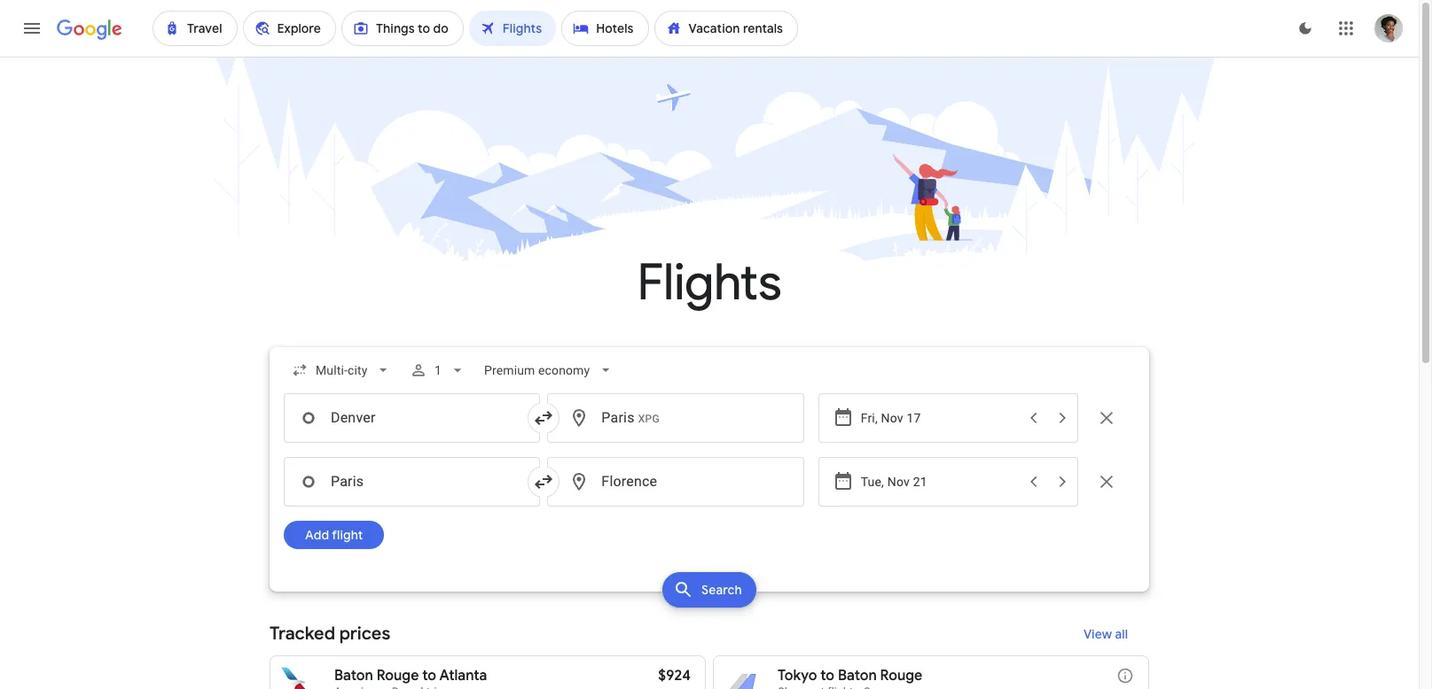 Task type: vqa. For each thing, say whether or not it's contained in the screenshot.
round corresponding to 5:58 PM
no



Task type: describe. For each thing, give the bounding box(es) containing it.
Flight search field
[[255, 348, 1163, 614]]

to inside button
[[821, 668, 835, 685]]

view
[[1083, 627, 1112, 643]]

More info text field
[[1116, 668, 1134, 690]]

more info image
[[1116, 668, 1134, 685]]

atlanta
[[439, 668, 487, 685]]

all
[[1115, 627, 1128, 643]]

tokyo to baton rouge button
[[713, 656, 1149, 690]]

1 rouge from the left
[[377, 668, 419, 685]]

remove flight from paris to florence on tue, nov 21 image
[[1096, 472, 1117, 493]]

rouge inside button
[[880, 668, 923, 685]]

add flight
[[305, 528, 363, 544]]

swap origin and destination. image for departure text box at the right of page
[[533, 472, 555, 493]]

prices
[[339, 623, 390, 646]]

tokyo
[[778, 668, 817, 685]]

add
[[305, 528, 329, 544]]

1 button
[[403, 349, 474, 392]]



Task type: locate. For each thing, give the bounding box(es) containing it.
to right tokyo at bottom
[[821, 668, 835, 685]]

1 to from the left
[[422, 668, 436, 685]]

2 rouge from the left
[[880, 668, 923, 685]]

baton
[[334, 668, 373, 685], [838, 668, 877, 685]]

view all
[[1083, 627, 1128, 643]]

main menu image
[[21, 18, 43, 39]]

remove flight from denver to paris on fri, nov 17 image
[[1096, 408, 1117, 429]]

None text field
[[547, 394, 804, 443], [547, 458, 804, 507], [547, 394, 804, 443], [547, 458, 804, 507]]

swap origin and destination. image for departure text field
[[533, 408, 555, 429]]

tracked prices region
[[270, 614, 1149, 690]]

924 US dollars text field
[[658, 668, 691, 685]]

2 swap origin and destination. image from the top
[[533, 472, 555, 493]]

tokyo to baton rouge
[[778, 668, 923, 685]]

Departure text field
[[861, 395, 1018, 443]]

rouge
[[377, 668, 419, 685], [880, 668, 923, 685]]

0 horizontal spatial baton
[[334, 668, 373, 685]]

baton down prices
[[334, 668, 373, 685]]

flight
[[332, 528, 363, 544]]

2 to from the left
[[821, 668, 835, 685]]

0 horizontal spatial to
[[422, 668, 436, 685]]

0 horizontal spatial rouge
[[377, 668, 419, 685]]

1 vertical spatial swap origin and destination. image
[[533, 472, 555, 493]]

1 swap origin and destination. image from the top
[[533, 408, 555, 429]]

baton rouge to atlanta
[[334, 668, 487, 685]]

swap origin and destination. image
[[533, 408, 555, 429], [533, 472, 555, 493]]

baton inside button
[[838, 668, 877, 685]]

Departure text field
[[861, 458, 1018, 506]]

search
[[701, 583, 742, 599]]

change appearance image
[[1284, 7, 1327, 50]]

None text field
[[284, 394, 540, 443], [284, 458, 540, 507], [284, 394, 540, 443], [284, 458, 540, 507]]

None field
[[284, 355, 399, 387], [478, 355, 622, 387], [284, 355, 399, 387], [478, 355, 622, 387]]

0 vertical spatial swap origin and destination. image
[[533, 408, 555, 429]]

1 horizontal spatial to
[[821, 668, 835, 685]]

1 horizontal spatial rouge
[[880, 668, 923, 685]]

baton right tokyo at bottom
[[838, 668, 877, 685]]

to left atlanta at the left bottom of the page
[[422, 668, 436, 685]]

1 horizontal spatial baton
[[838, 668, 877, 685]]

search button
[[662, 573, 756, 608]]

1
[[435, 364, 442, 378]]

tracked
[[270, 623, 335, 646]]

flights
[[637, 252, 782, 315]]

1 baton from the left
[[334, 668, 373, 685]]

to
[[422, 668, 436, 685], [821, 668, 835, 685]]

2 baton from the left
[[838, 668, 877, 685]]

$924
[[658, 668, 691, 685]]

add flight button
[[284, 521, 384, 550]]

tracked prices
[[270, 623, 390, 646]]



